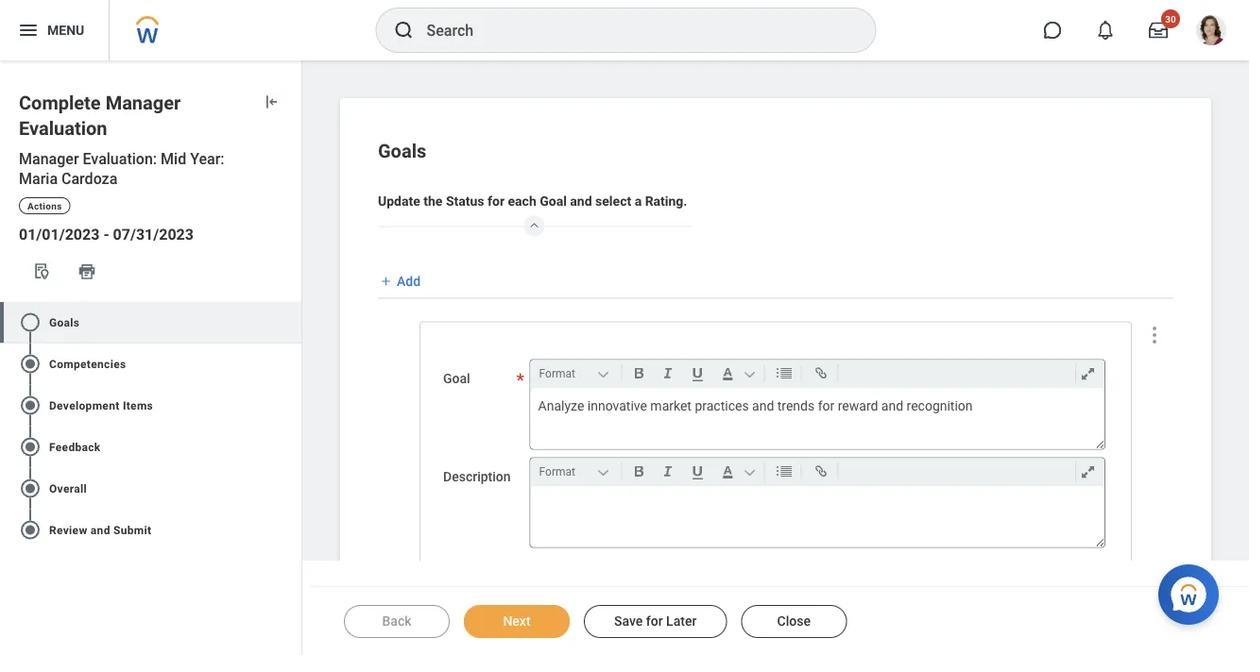 Task type: locate. For each thing, give the bounding box(es) containing it.
actions button
[[19, 198, 71, 215]]

format group up trends
[[535, 360, 1108, 389]]

menu
[[47, 22, 84, 38]]

1 format button from the top
[[535, 363, 618, 384]]

2 bold image from the top
[[626, 460, 652, 483]]

inbox large image
[[1149, 21, 1168, 40]]

italic image
[[655, 362, 681, 385], [655, 460, 681, 483]]

evaluation
[[19, 117, 107, 140]]

error image
[[283, 311, 301, 334]]

radio custom image inside 'feedback' link
[[19, 436, 42, 459]]

1 vertical spatial format button
[[535, 461, 618, 482]]

italic image up market
[[655, 362, 681, 385]]

and
[[570, 193, 592, 209], [752, 399, 774, 414], [881, 399, 903, 414], [91, 524, 110, 537]]

0 horizontal spatial goal
[[443, 371, 470, 386]]

and left trends
[[752, 399, 774, 414]]

2 maximize image from the top
[[1075, 460, 1101, 483]]

add
[[397, 274, 421, 289]]

underline image up practices
[[685, 362, 711, 385]]

radio custom image inside overall link
[[19, 477, 42, 500]]

0 vertical spatial format button
[[535, 363, 618, 384]]

5 radio custom image from the top
[[19, 519, 42, 542]]

2 format group from the top
[[535, 459, 1108, 487]]

1 horizontal spatial for
[[646, 614, 663, 630]]

the status
[[424, 193, 484, 209]]

manager inside manager evaluation: mid year: maria cardoza
[[19, 150, 79, 168]]

format group down goal text field
[[535, 459, 1108, 487]]

Description text field
[[531, 487, 1105, 547]]

format group for description
[[535, 459, 1108, 487]]

development
[[49, 399, 120, 412]]

goals up update
[[378, 140, 426, 162]]

practices
[[695, 399, 749, 414]]

update the status for each goal and select a rating.
[[378, 193, 691, 209]]

2 italic image from the top
[[655, 460, 681, 483]]

format group
[[535, 360, 1108, 389], [535, 459, 1108, 487]]

manager evaluation: mid year: maria cardoza
[[19, 150, 224, 188]]

italic image for goal
[[655, 362, 681, 385]]

radio custom image inside goals link
[[19, 311, 42, 334]]

0 vertical spatial bold image
[[626, 362, 652, 385]]

innovative
[[588, 399, 647, 414]]

1 vertical spatial format
[[539, 465, 575, 478]]

01/01/2023 - 07/31/2023
[[19, 226, 194, 244]]

for
[[488, 193, 505, 209], [818, 399, 835, 414], [646, 614, 663, 630]]

1 vertical spatial goals
[[49, 316, 80, 329]]

0 horizontal spatial manager
[[19, 150, 79, 168]]

1 horizontal spatial goal
[[540, 193, 567, 209]]

0 horizontal spatial goals
[[49, 316, 80, 329]]

manager
[[105, 92, 181, 114], [19, 150, 79, 168]]

feedback link
[[0, 426, 301, 468]]

next button
[[464, 606, 570, 639]]

0 vertical spatial link image
[[808, 362, 834, 385]]

1 horizontal spatial manager
[[105, 92, 181, 114]]

bold image up 'innovative'
[[626, 362, 652, 385]]

1 underline image from the top
[[685, 362, 711, 385]]

1 vertical spatial format group
[[535, 459, 1108, 487]]

2 radio custom image from the top
[[19, 353, 42, 375]]

format button down "analyze" at the left bottom
[[535, 461, 618, 482]]

plus image
[[378, 276, 392, 288]]

rating.
[[645, 193, 687, 209]]

0 vertical spatial format group
[[535, 360, 1108, 389]]

1 link image from the top
[[808, 362, 834, 385]]

radio custom image
[[19, 394, 42, 417]]

underline image
[[685, 362, 711, 385], [685, 460, 711, 483]]

each
[[508, 193, 536, 209]]

and left submit
[[91, 524, 110, 537]]

1 vertical spatial underline image
[[685, 460, 711, 483]]

30 button
[[1138, 9, 1180, 51]]

2 format button from the top
[[535, 461, 618, 482]]

submit
[[113, 524, 152, 537]]

italic image for description
[[655, 460, 681, 483]]

0 vertical spatial underline image
[[685, 362, 711, 385]]

bold image
[[626, 362, 652, 385], [626, 460, 652, 483]]

print image
[[77, 262, 96, 281]]

for right trends
[[818, 399, 835, 414]]

trends
[[777, 399, 815, 414]]

1 format from the top
[[539, 367, 575, 380]]

2 format from the top
[[539, 465, 575, 478]]

format for description
[[539, 465, 575, 478]]

for inside goal text field
[[818, 399, 835, 414]]

3 radio custom image from the top
[[19, 436, 42, 459]]

0 vertical spatial manager
[[105, 92, 181, 114]]

1 maximize image from the top
[[1075, 362, 1101, 385]]

reward
[[838, 399, 878, 414]]

2 underline image from the top
[[685, 460, 711, 483]]

goals
[[378, 140, 426, 162], [49, 316, 80, 329]]

and left select
[[570, 193, 592, 209]]

search image
[[393, 19, 415, 42]]

0 vertical spatial maximize image
[[1075, 362, 1101, 385]]

0 vertical spatial for
[[488, 193, 505, 209]]

0 vertical spatial goal
[[540, 193, 567, 209]]

radio custom image left review
[[19, 519, 42, 542]]

radio custom image inside review and submit link
[[19, 519, 42, 542]]

1 bold image from the top
[[626, 362, 652, 385]]

radio custom image inside competencies link
[[19, 353, 42, 375]]

radio custom image down business intelligence icon
[[19, 311, 42, 334]]

2 link image from the top
[[808, 460, 834, 483]]

for left each
[[488, 193, 505, 209]]

link image right bulleted list icon
[[808, 362, 834, 385]]

recognition
[[907, 399, 973, 414]]

italic image down market
[[655, 460, 681, 483]]

0 vertical spatial italic image
[[655, 362, 681, 385]]

a
[[635, 193, 642, 209]]

radio custom image
[[19, 311, 42, 334], [19, 353, 42, 375], [19, 436, 42, 459], [19, 477, 42, 500], [19, 519, 42, 542]]

format button up "analyze" at the left bottom
[[535, 363, 618, 384]]

0 vertical spatial format
[[539, 367, 575, 380]]

radio custom image for goals
[[19, 311, 42, 334]]

analyze
[[538, 399, 584, 414]]

maria
[[19, 170, 58, 188]]

feedback
[[49, 441, 101, 454]]

1 vertical spatial goal
[[443, 371, 470, 386]]

1 radio custom image from the top
[[19, 311, 42, 334]]

action bar region
[[310, 587, 1249, 656]]

justify image
[[17, 19, 40, 42]]

manager up maria
[[19, 150, 79, 168]]

for inside 'button'
[[646, 614, 663, 630]]

2 horizontal spatial for
[[818, 399, 835, 414]]

1 vertical spatial manager
[[19, 150, 79, 168]]

goal
[[540, 193, 567, 209], [443, 371, 470, 386]]

mid
[[161, 150, 186, 168]]

and inside list
[[91, 524, 110, 537]]

radio custom image left overall at the left
[[19, 477, 42, 500]]

1 vertical spatial italic image
[[655, 460, 681, 483]]

competencies link
[[0, 343, 301, 385]]

goals link
[[0, 302, 301, 343]]

format
[[539, 367, 575, 380], [539, 465, 575, 478]]

1 vertical spatial link image
[[808, 460, 834, 483]]

underline image down practices
[[685, 460, 711, 483]]

maximize image
[[1075, 362, 1101, 385], [1075, 460, 1101, 483]]

format down "analyze" at the left bottom
[[539, 465, 575, 478]]

save for later
[[614, 614, 697, 630]]

format up "analyze" at the left bottom
[[539, 367, 575, 380]]

1 vertical spatial bold image
[[626, 460, 652, 483]]

radio custom image for review and submit
[[19, 519, 42, 542]]

1 horizontal spatial goals
[[378, 140, 426, 162]]

link image right bulleted list image
[[808, 460, 834, 483]]

list
[[0, 294, 301, 559]]

link image
[[808, 362, 834, 385], [808, 460, 834, 483]]

1 vertical spatial maximize image
[[1075, 460, 1101, 483]]

complete manager evaluation
[[19, 92, 181, 140]]

2 vertical spatial for
[[646, 614, 663, 630]]

underline image for description
[[685, 460, 711, 483]]

close
[[777, 614, 811, 630]]

radio custom image down radio custom image on the bottom left of the page
[[19, 436, 42, 459]]

1 format group from the top
[[535, 360, 1108, 389]]

1 italic image from the top
[[655, 362, 681, 385]]

goals up competencies
[[49, 316, 80, 329]]

maximize image for description
[[1075, 460, 1101, 483]]

bold image down 'innovative'
[[626, 460, 652, 483]]

1 vertical spatial for
[[818, 399, 835, 414]]

for right save
[[646, 614, 663, 630]]

manager up evaluation:
[[105, 92, 181, 114]]

4 radio custom image from the top
[[19, 477, 42, 500]]

underline image for goal
[[685, 362, 711, 385]]

radio custom image up radio custom image on the bottom left of the page
[[19, 353, 42, 375]]

format button
[[535, 363, 618, 384], [535, 461, 618, 482]]



Task type: vqa. For each thing, say whether or not it's contained in the screenshot.
chevron left small image
no



Task type: describe. For each thing, give the bounding box(es) containing it.
review
[[49, 524, 87, 537]]

update
[[378, 193, 420, 209]]

bulleted list image
[[772, 460, 797, 483]]

format for goal
[[539, 367, 575, 380]]

workday assistant region
[[1158, 557, 1226, 625]]

complete
[[19, 92, 101, 114]]

bold image for goal
[[626, 362, 652, 385]]

chevron up image
[[523, 216, 546, 231]]

0 vertical spatial goals
[[378, 140, 426, 162]]

later
[[666, 614, 697, 630]]

related actions vertical image
[[1143, 324, 1166, 347]]

review and submit link
[[0, 510, 301, 551]]

01/01/2023
[[19, 226, 100, 244]]

format button for description
[[535, 461, 618, 482]]

Goal text field
[[531, 389, 1105, 449]]

profile logan mcneil image
[[1196, 15, 1226, 49]]

description
[[443, 469, 511, 485]]

development items
[[49, 399, 153, 412]]

analyze innovative market practices and trends for reward and recognition
[[538, 399, 973, 414]]

bold image for description
[[626, 460, 652, 483]]

save for later button
[[584, 606, 727, 639]]

save
[[614, 614, 643, 630]]

year:
[[190, 150, 224, 168]]

bulleted list image
[[772, 362, 797, 385]]

business intelligence image
[[32, 262, 51, 281]]

market
[[650, 399, 692, 414]]

close button
[[741, 606, 847, 639]]

cardoza
[[61, 170, 117, 188]]

transformation import image
[[262, 93, 281, 111]]

items
[[123, 399, 153, 412]]

evaluation:
[[83, 150, 157, 168]]

radio custom image for overall
[[19, 477, 42, 500]]

and right reward
[[881, 399, 903, 414]]

radio custom image for feedback
[[19, 436, 42, 459]]

overall link
[[0, 468, 301, 510]]

overall
[[49, 482, 87, 495]]

Search Workday  search field
[[427, 9, 837, 51]]

competencies
[[49, 357, 126, 371]]

0 horizontal spatial for
[[488, 193, 505, 209]]

30
[[1165, 13, 1176, 25]]

development items link
[[0, 385, 301, 426]]

list containing goals
[[0, 294, 301, 559]]

manager inside complete manager evaluation
[[105, 92, 181, 114]]

format button for goal
[[535, 363, 618, 384]]

-
[[103, 226, 109, 244]]

next
[[503, 614, 531, 630]]

link image for description
[[808, 460, 834, 483]]

menu button
[[0, 0, 109, 60]]

notifications large image
[[1096, 21, 1115, 40]]

format group for goal
[[535, 360, 1108, 389]]

add button
[[378, 273, 425, 290]]

radio custom image for competencies
[[19, 353, 42, 375]]

review and submit
[[49, 524, 152, 537]]

actions
[[27, 201, 62, 212]]

select
[[595, 193, 631, 209]]

link image for goal
[[808, 362, 834, 385]]

maximize image for goal
[[1075, 362, 1101, 385]]

07/31/2023
[[113, 226, 194, 244]]



